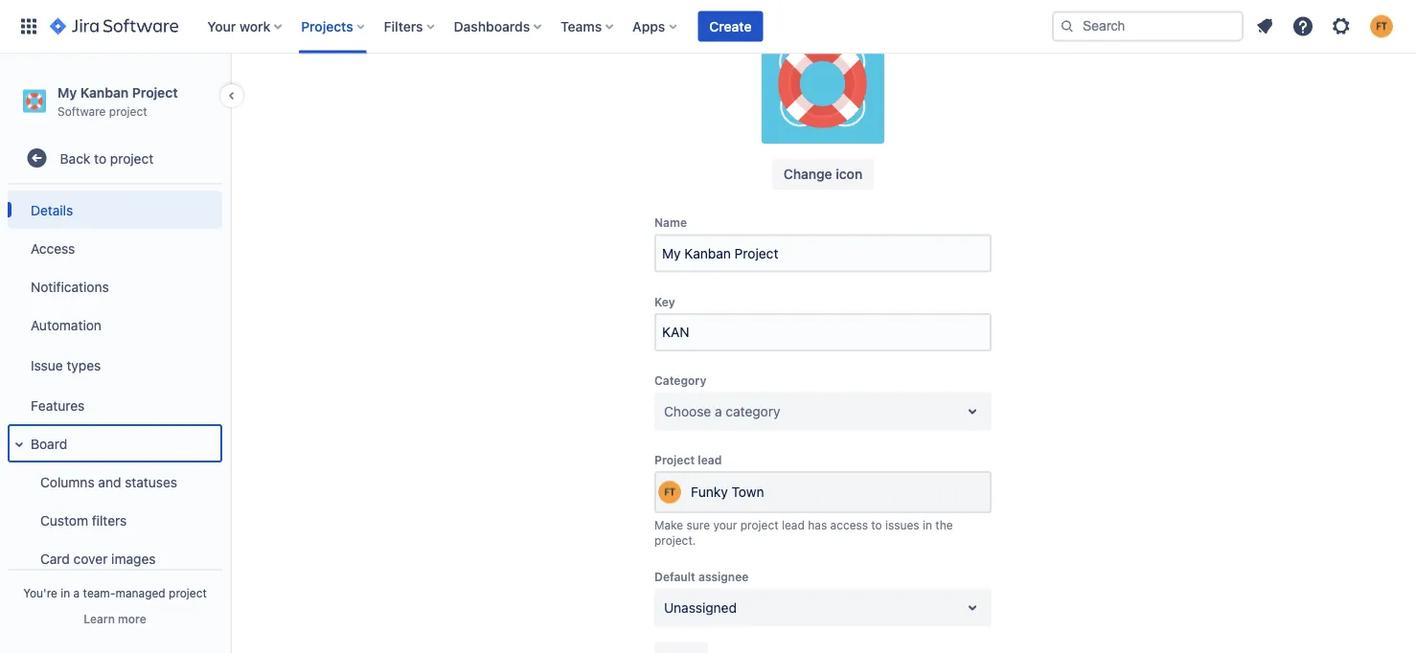Task type: locate. For each thing, give the bounding box(es) containing it.
make
[[655, 519, 684, 532]]

project right your
[[741, 519, 779, 532]]

lead
[[698, 454, 722, 467], [782, 519, 805, 532]]

name
[[655, 217, 687, 230]]

Name field
[[657, 237, 990, 271]]

icon
[[836, 167, 863, 183]]

expand image
[[8, 433, 31, 456]]

1 vertical spatial lead
[[782, 519, 805, 532]]

open image
[[961, 401, 984, 424]]

features
[[31, 398, 85, 413]]

access
[[31, 240, 75, 256]]

0 vertical spatial project
[[132, 84, 178, 100]]

project up details link
[[110, 150, 154, 166]]

notifications link
[[8, 268, 222, 306]]

change icon button
[[772, 160, 874, 190]]

appswitcher icon image
[[17, 15, 40, 38]]

0 horizontal spatial lead
[[698, 454, 722, 467]]

1 vertical spatial to
[[871, 519, 882, 532]]

project right 'managed'
[[169, 587, 207, 600]]

filters
[[384, 18, 423, 34]]

help image
[[1292, 15, 1315, 38]]

notifications image
[[1254, 15, 1277, 38]]

default assignee
[[655, 571, 749, 585]]

make sure your project lead has access to issues in the project.
[[655, 519, 953, 548]]

project down kanban at the left top of the page
[[109, 104, 147, 118]]

the
[[936, 519, 953, 532]]

Category text field
[[664, 402, 668, 422]]

to left issues
[[871, 519, 882, 532]]

search image
[[1060, 19, 1075, 34]]

details link
[[8, 191, 222, 229]]

0 vertical spatial lead
[[698, 454, 722, 467]]

a
[[715, 404, 722, 420], [73, 587, 80, 600]]

project inside the my kanban project software project
[[109, 104, 147, 118]]

a right choose
[[715, 404, 722, 420]]

1 horizontal spatial project
[[655, 454, 695, 467]]

choose a category
[[664, 404, 781, 420]]

1 vertical spatial project
[[655, 454, 695, 467]]

in left the
[[923, 519, 932, 532]]

town
[[732, 485, 764, 501]]

sure
[[687, 519, 710, 532]]

project
[[132, 84, 178, 100], [655, 454, 695, 467]]

teams
[[561, 18, 602, 34]]

assignee
[[699, 571, 749, 585]]

to right back
[[94, 150, 106, 166]]

1 vertical spatial a
[[73, 587, 80, 600]]

settings image
[[1330, 15, 1353, 38]]

notifications
[[31, 279, 109, 295]]

1 horizontal spatial a
[[715, 404, 722, 420]]

create button
[[698, 11, 763, 42]]

project lead
[[655, 454, 722, 467]]

to
[[94, 150, 106, 166], [871, 519, 882, 532]]

funky town image
[[658, 482, 681, 505]]

custom
[[40, 513, 88, 528]]

group
[[4, 185, 222, 654]]

your work button
[[202, 11, 290, 42]]

card
[[40, 551, 70, 567]]

more
[[118, 612, 146, 626]]

back
[[60, 150, 90, 166]]

dashboards button
[[448, 11, 549, 42]]

1 horizontal spatial in
[[923, 519, 932, 532]]

0 horizontal spatial to
[[94, 150, 106, 166]]

back to project
[[60, 150, 154, 166]]

columns and statuses link
[[19, 463, 222, 501]]

funky town
[[691, 485, 764, 501]]

project up funky town icon in the left of the page
[[655, 454, 695, 467]]

choose
[[664, 404, 711, 420]]

in
[[923, 519, 932, 532], [61, 587, 70, 600]]

jira software image
[[50, 15, 179, 38], [50, 15, 179, 38]]

group containing details
[[4, 185, 222, 654]]

1 horizontal spatial lead
[[782, 519, 805, 532]]

project avatar image
[[762, 22, 885, 144]]

in right you're
[[61, 587, 70, 600]]

0 vertical spatial to
[[94, 150, 106, 166]]

lead up funky
[[698, 454, 722, 467]]

Default assignee text field
[[664, 599, 668, 618]]

custom filters
[[40, 513, 127, 528]]

a left team-
[[73, 587, 80, 600]]

issue types link
[[8, 344, 222, 386]]

work
[[240, 18, 270, 34]]

access
[[831, 519, 868, 532]]

1 vertical spatial in
[[61, 587, 70, 600]]

project
[[109, 104, 147, 118], [110, 150, 154, 166], [741, 519, 779, 532], [169, 587, 207, 600]]

category
[[655, 375, 707, 388]]

banner
[[0, 0, 1417, 54]]

0 vertical spatial in
[[923, 519, 932, 532]]

access link
[[8, 229, 222, 268]]

to inside back to project link
[[94, 150, 106, 166]]

project inside make sure your project lead has access to issues in the project.
[[741, 519, 779, 532]]

0 horizontal spatial project
[[132, 84, 178, 100]]

lead left has
[[782, 519, 805, 532]]

my kanban project software project
[[58, 84, 178, 118]]

banner containing your work
[[0, 0, 1417, 54]]

project right kanban at the left top of the page
[[132, 84, 178, 100]]

Key field
[[657, 316, 990, 350]]

1 horizontal spatial to
[[871, 519, 882, 532]]

card cover images
[[40, 551, 156, 567]]

funky
[[691, 485, 728, 501]]



Task type: describe. For each thing, give the bounding box(es) containing it.
board button
[[8, 425, 222, 463]]

columns
[[40, 474, 95, 490]]

Search field
[[1052, 11, 1244, 42]]

automation link
[[8, 306, 222, 344]]

statuses
[[125, 474, 177, 490]]

features link
[[8, 386, 222, 425]]

has
[[808, 519, 827, 532]]

you're
[[23, 587, 57, 600]]

back to project link
[[8, 139, 222, 177]]

change icon
[[784, 167, 863, 183]]

issue
[[31, 357, 63, 373]]

board
[[31, 436, 67, 452]]

0 horizontal spatial in
[[61, 587, 70, 600]]

your
[[207, 18, 236, 34]]

types
[[67, 357, 101, 373]]

my
[[58, 84, 77, 100]]

apps
[[633, 18, 665, 34]]

dashboards
[[454, 18, 530, 34]]

open image
[[961, 597, 984, 620]]

your work
[[207, 18, 270, 34]]

details
[[31, 202, 73, 218]]

project.
[[655, 534, 696, 548]]

learn more button
[[84, 611, 146, 627]]

projects button
[[295, 11, 372, 42]]

filters button
[[378, 11, 442, 42]]

apps button
[[627, 11, 685, 42]]

kanban
[[80, 84, 129, 100]]

create
[[710, 18, 752, 34]]

default
[[655, 571, 696, 585]]

columns and statuses
[[40, 474, 177, 490]]

images
[[111, 551, 156, 567]]

key
[[655, 296, 675, 309]]

custom filters link
[[19, 501, 222, 540]]

learn more
[[84, 612, 146, 626]]

issue types
[[31, 357, 101, 373]]

learn
[[84, 612, 115, 626]]

teams button
[[555, 11, 621, 42]]

software
[[58, 104, 106, 118]]

primary element
[[12, 0, 1052, 53]]

card cover images link
[[19, 540, 222, 578]]

issues
[[886, 519, 920, 532]]

managed
[[115, 587, 166, 600]]

projects
[[301, 18, 353, 34]]

team-
[[83, 587, 115, 600]]

automation
[[31, 317, 102, 333]]

0 vertical spatial a
[[715, 404, 722, 420]]

to inside make sure your project lead has access to issues in the project.
[[871, 519, 882, 532]]

unassigned
[[664, 600, 737, 616]]

cover
[[73, 551, 108, 567]]

category
[[726, 404, 781, 420]]

you're in a team-managed project
[[23, 587, 207, 600]]

in inside make sure your project lead has access to issues in the project.
[[923, 519, 932, 532]]

filters
[[92, 513, 127, 528]]

project inside the my kanban project software project
[[132, 84, 178, 100]]

0 horizontal spatial a
[[73, 587, 80, 600]]

your profile and settings image
[[1371, 15, 1394, 38]]

and
[[98, 474, 121, 490]]

change
[[784, 167, 833, 183]]

lead inside make sure your project lead has access to issues in the project.
[[782, 519, 805, 532]]

your
[[714, 519, 737, 532]]



Task type: vqa. For each thing, say whether or not it's contained in the screenshot.
in
yes



